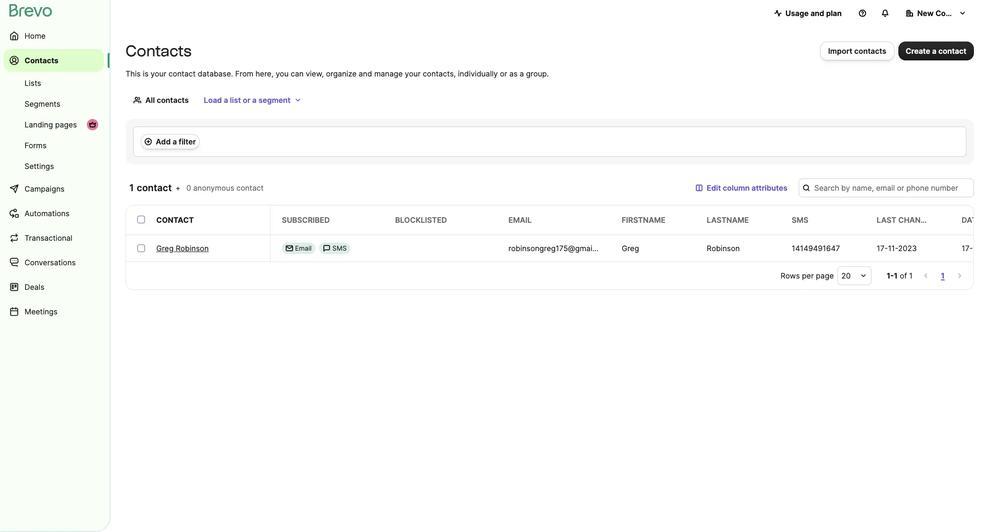 Task type: describe. For each thing, give the bounding box(es) containing it.
greg for greg
[[622, 244, 640, 253]]

this is your contact database. from here, you can view, organize and manage your contacts, individually or as a group.
[[126, 69, 549, 78]]

settings
[[25, 162, 54, 171]]

a right list
[[252, 95, 257, 105]]

rows
[[781, 271, 801, 281]]

lastname
[[707, 215, 750, 225]]

can
[[291, 69, 304, 78]]

robinsongreg175@gmail.com
[[509, 244, 612, 253]]

you
[[276, 69, 289, 78]]

1 horizontal spatial contacts
[[126, 42, 192, 60]]

usage and plan button
[[767, 4, 850, 23]]

greg robinson link
[[156, 243, 209, 254]]

segment
[[259, 95, 291, 105]]

1-1 of 1
[[888, 271, 913, 281]]

is
[[143, 69, 149, 78]]

landing pages link
[[4, 115, 104, 134]]

campaigns
[[25, 184, 65, 194]]

1 vertical spatial and
[[359, 69, 372, 78]]

individually
[[458, 69, 498, 78]]

20 button
[[838, 267, 872, 285]]

view,
[[306, 69, 324, 78]]

1 button
[[940, 269, 947, 283]]

home link
[[4, 25, 104, 47]]

all contacts
[[146, 95, 189, 105]]

list
[[230, 95, 241, 105]]

contact inside 1 contact + 0 anonymous contact
[[237, 183, 264, 193]]

contact
[[156, 215, 194, 225]]

left___c25ys image for sms
[[323, 245, 331, 252]]

page
[[817, 271, 835, 281]]

this
[[126, 69, 141, 78]]

automations link
[[4, 202, 104, 225]]

a for load a list or a segment
[[224, 95, 228, 105]]

automations
[[25, 209, 70, 218]]

14149491647
[[792, 244, 841, 253]]

add a filter
[[156, 137, 196, 146]]

contacts inside the contacts 'link'
[[25, 56, 58, 65]]

conversations
[[25, 258, 76, 267]]

date ad
[[963, 215, 990, 225]]

transactional link
[[4, 227, 104, 249]]

contacts,
[[423, 69, 456, 78]]

rows per page
[[781, 271, 835, 281]]

edit
[[707, 183, 722, 193]]

17- for 17-11-20
[[963, 244, 974, 253]]

group.
[[527, 69, 549, 78]]

lists
[[25, 78, 41, 88]]

0 vertical spatial or
[[500, 69, 508, 78]]

conversations link
[[4, 251, 104, 274]]

email
[[295, 244, 312, 252]]

load
[[204, 95, 222, 105]]

greg robinson
[[156, 244, 209, 253]]

new company
[[918, 9, 971, 18]]

1 vertical spatial sms
[[333, 244, 347, 252]]

deals link
[[4, 276, 104, 299]]

plan
[[827, 9, 843, 18]]

database.
[[198, 69, 233, 78]]

edit column attributes
[[707, 183, 788, 193]]

forms
[[25, 141, 47, 150]]

new
[[918, 9, 935, 18]]

here,
[[256, 69, 274, 78]]

contacts link
[[4, 49, 104, 72]]

as
[[510, 69, 518, 78]]

import contacts
[[829, 46, 887, 56]]

left___c25ys image for email
[[286, 245, 293, 252]]

segments
[[25, 99, 60, 109]]

deals
[[25, 283, 44, 292]]

contact inside button
[[939, 46, 967, 56]]

segments link
[[4, 95, 104, 113]]

0 vertical spatial sms
[[792, 215, 809, 225]]

meetings
[[25, 307, 58, 317]]



Task type: locate. For each thing, give the bounding box(es) containing it.
greg down firstname
[[622, 244, 640, 253]]

17- down date
[[963, 244, 974, 253]]

filter
[[179, 137, 196, 146]]

your right the manage
[[405, 69, 421, 78]]

contacts right all
[[157, 95, 189, 105]]

contact
[[939, 46, 967, 56], [169, 69, 196, 78], [137, 182, 172, 194], [237, 183, 264, 193]]

campaigns link
[[4, 178, 104, 200]]

1 vertical spatial or
[[243, 95, 251, 105]]

a
[[933, 46, 937, 56], [520, 69, 524, 78], [224, 95, 228, 105], [252, 95, 257, 105], [173, 137, 177, 146]]

a for add a filter
[[173, 137, 177, 146]]

1 horizontal spatial and
[[811, 9, 825, 18]]

usage
[[786, 9, 809, 18]]

load a list or a segment
[[204, 95, 291, 105]]

1 contact + 0 anonymous contact
[[129, 182, 264, 194]]

or left as
[[500, 69, 508, 78]]

contact left +
[[137, 182, 172, 194]]

0 horizontal spatial sms
[[333, 244, 347, 252]]

0 horizontal spatial your
[[151, 69, 167, 78]]

0 horizontal spatial 20
[[842, 271, 851, 281]]

sms
[[792, 215, 809, 225], [333, 244, 347, 252]]

or
[[500, 69, 508, 78], [243, 95, 251, 105]]

contact up the all contacts
[[169, 69, 196, 78]]

meetings link
[[4, 301, 104, 323]]

from
[[235, 69, 254, 78]]

contacts
[[855, 46, 887, 56], [157, 95, 189, 105]]

20 inside 'popup button'
[[842, 271, 851, 281]]

landing pages
[[25, 120, 77, 129]]

email
[[509, 215, 532, 225]]

1 horizontal spatial sms
[[792, 215, 809, 225]]

1 horizontal spatial contacts
[[855, 46, 887, 56]]

or inside button
[[243, 95, 251, 105]]

and left the manage
[[359, 69, 372, 78]]

11- for 2023
[[889, 244, 899, 253]]

0 horizontal spatial contacts
[[157, 95, 189, 105]]

a inside "button"
[[173, 137, 177, 146]]

subscribed
[[282, 215, 330, 225]]

robinson
[[176, 244, 209, 253], [707, 244, 740, 253]]

and inside usage and plan button
[[811, 9, 825, 18]]

1 horizontal spatial 11-
[[974, 244, 984, 253]]

changed
[[899, 215, 937, 225]]

contacts for import contacts
[[855, 46, 887, 56]]

robinson down contact
[[176, 244, 209, 253]]

all
[[146, 95, 155, 105]]

11- down date ad
[[974, 244, 984, 253]]

transactional
[[25, 233, 72, 243]]

per
[[803, 271, 815, 281]]

1-
[[888, 271, 895, 281]]

1 horizontal spatial left___c25ys image
[[323, 245, 331, 252]]

0 horizontal spatial robinson
[[176, 244, 209, 253]]

blocklisted
[[396, 215, 447, 225]]

greg
[[156, 244, 174, 253], [622, 244, 640, 253]]

20 right page
[[842, 271, 851, 281]]

11- for 20
[[974, 244, 984, 253]]

1 horizontal spatial or
[[500, 69, 508, 78]]

0 horizontal spatial left___c25ys image
[[286, 245, 293, 252]]

organize
[[326, 69, 357, 78]]

2023
[[899, 244, 918, 253]]

0 horizontal spatial or
[[243, 95, 251, 105]]

left___c25ys image
[[286, 245, 293, 252], [323, 245, 331, 252]]

company
[[936, 9, 971, 18]]

add a filter button
[[141, 134, 200, 149]]

a for create a contact
[[933, 46, 937, 56]]

2 greg from the left
[[622, 244, 640, 253]]

11-
[[889, 244, 899, 253], [974, 244, 984, 253]]

create
[[907, 46, 931, 56]]

1 vertical spatial 20
[[842, 271, 851, 281]]

1 greg from the left
[[156, 244, 174, 253]]

2 left___c25ys image from the left
[[323, 245, 331, 252]]

load a list or a segment button
[[197, 91, 310, 110]]

greg down contact
[[156, 244, 174, 253]]

add
[[156, 137, 171, 146]]

0 horizontal spatial and
[[359, 69, 372, 78]]

1 horizontal spatial robinson
[[707, 244, 740, 253]]

0
[[187, 183, 191, 193]]

1 horizontal spatial 17-
[[963, 244, 974, 253]]

1 vertical spatial contacts
[[157, 95, 189, 105]]

a right add
[[173, 137, 177, 146]]

column
[[723, 183, 750, 193]]

1 left___c25ys image from the left
[[286, 245, 293, 252]]

contacts right the import
[[855, 46, 887, 56]]

1 inside button
[[942, 271, 946, 281]]

contact right the anonymous
[[237, 183, 264, 193]]

20
[[984, 244, 990, 253], [842, 271, 851, 281]]

1 horizontal spatial greg
[[622, 244, 640, 253]]

left___c25ys image left 'email'
[[286, 245, 293, 252]]

0 horizontal spatial contacts
[[25, 56, 58, 65]]

Search by name, email or phone number search field
[[800, 179, 975, 198]]

1 robinson from the left
[[176, 244, 209, 253]]

robinson inside the greg robinson link
[[176, 244, 209, 253]]

and left plan
[[811, 9, 825, 18]]

contacts up is
[[126, 42, 192, 60]]

1 your from the left
[[151, 69, 167, 78]]

create a contact
[[907, 46, 967, 56]]

your
[[151, 69, 167, 78], [405, 69, 421, 78]]

last
[[878, 215, 897, 225]]

contacts
[[126, 42, 192, 60], [25, 56, 58, 65]]

of
[[901, 271, 908, 281]]

create a contact button
[[899, 42, 975, 60]]

contact right create
[[939, 46, 967, 56]]

0 vertical spatial and
[[811, 9, 825, 18]]

17-11-2023
[[878, 244, 918, 253]]

a left list
[[224, 95, 228, 105]]

0 vertical spatial 20
[[984, 244, 990, 253]]

1 horizontal spatial 20
[[984, 244, 990, 253]]

11- up 1-
[[889, 244, 899, 253]]

import contacts button
[[821, 42, 895, 60]]

1 11- from the left
[[889, 244, 899, 253]]

2 robinson from the left
[[707, 244, 740, 253]]

or right list
[[243, 95, 251, 105]]

sms up 14149491647
[[792, 215, 809, 225]]

0 vertical spatial contacts
[[855, 46, 887, 56]]

edit column attributes button
[[689, 179, 796, 198]]

manage
[[375, 69, 403, 78]]

ad
[[984, 215, 990, 225]]

1 horizontal spatial your
[[405, 69, 421, 78]]

settings link
[[4, 157, 104, 176]]

firstname
[[622, 215, 666, 225]]

and
[[811, 9, 825, 18], [359, 69, 372, 78]]

your right is
[[151, 69, 167, 78]]

2 11- from the left
[[974, 244, 984, 253]]

contacts up lists
[[25, 56, 58, 65]]

forms link
[[4, 136, 104, 155]]

0 horizontal spatial 11-
[[889, 244, 899, 253]]

a right as
[[520, 69, 524, 78]]

usage and plan
[[786, 9, 843, 18]]

import
[[829, 46, 853, 56]]

1 17- from the left
[[878, 244, 889, 253]]

+
[[176, 183, 181, 193]]

2 your from the left
[[405, 69, 421, 78]]

20 down the ad
[[984, 244, 990, 253]]

robinson down the lastname on the right top of page
[[707, 244, 740, 253]]

greg for greg robinson
[[156, 244, 174, 253]]

anonymous
[[193, 183, 235, 193]]

17- for 17-11-2023
[[878, 244, 889, 253]]

date
[[963, 215, 982, 225]]

0 horizontal spatial 17-
[[878, 244, 889, 253]]

contacts inside button
[[855, 46, 887, 56]]

landing
[[25, 120, 53, 129]]

pages
[[55, 120, 77, 129]]

0 horizontal spatial greg
[[156, 244, 174, 253]]

last changed
[[878, 215, 937, 225]]

lists link
[[4, 74, 104, 93]]

17-11-20
[[963, 244, 990, 253]]

home
[[25, 31, 46, 41]]

a right create
[[933, 46, 937, 56]]

contacts for all contacts
[[157, 95, 189, 105]]

left___c25ys image right 'email'
[[323, 245, 331, 252]]

17- left 2023
[[878, 244, 889, 253]]

sms right 'email'
[[333, 244, 347, 252]]

left___rvooi image
[[89, 121, 96, 129]]

attributes
[[752, 183, 788, 193]]

2 17- from the left
[[963, 244, 974, 253]]



Task type: vqa. For each thing, say whether or not it's contained in the screenshot.
'RECENT CAMPAIGNS'
no



